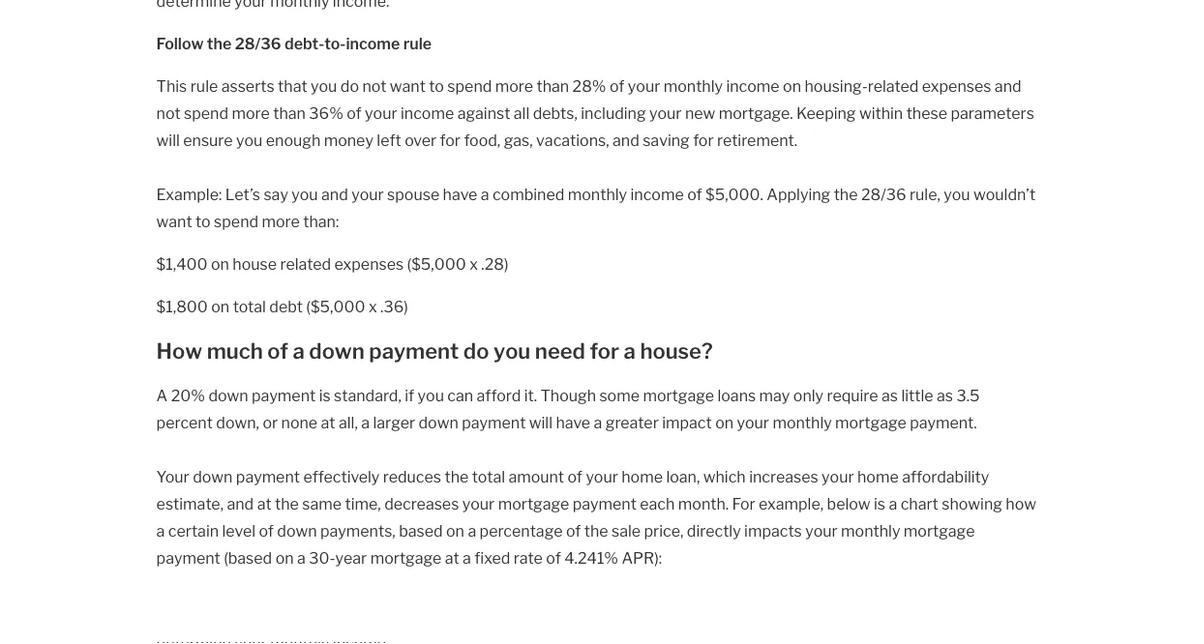 Task type: locate. For each thing, give the bounding box(es) containing it.
28/36
[[235, 34, 281, 53], [862, 185, 907, 204]]

income up mortgage.
[[727, 76, 780, 95]]

1 horizontal spatial rule
[[403, 34, 432, 53]]

on right $1,800
[[211, 297, 230, 316]]

0 vertical spatial is
[[319, 386, 331, 405]]

at
[[321, 413, 335, 432], [257, 495, 272, 514], [445, 549, 460, 568]]

1 horizontal spatial as
[[937, 386, 954, 405]]

gas,
[[504, 131, 533, 150]]

you right if
[[418, 386, 444, 405]]

0 vertical spatial 28/36
[[235, 34, 281, 53]]

0 vertical spatial to
[[429, 76, 444, 95]]

need
[[535, 338, 586, 365]]

you up afford
[[494, 338, 531, 365]]

payment up or at left
[[252, 386, 316, 405]]

on right (based
[[276, 549, 294, 568]]

to inside example: let's say you and your spouse have a combined monthly income of $5,000. applying the 28/36 rule, you wouldn't want to spend more than:
[[196, 212, 211, 231]]

for
[[440, 131, 461, 150], [693, 131, 714, 150], [590, 338, 620, 365]]

do
[[341, 76, 359, 95], [464, 338, 489, 365]]

4.241%
[[565, 549, 619, 568]]

your
[[628, 76, 661, 95], [365, 104, 397, 122], [650, 104, 682, 122], [352, 185, 384, 204], [737, 413, 770, 432], [586, 468, 618, 486], [822, 468, 854, 486], [463, 495, 495, 514], [806, 522, 838, 541]]

your
[[156, 468, 189, 486]]

of left $5,000.
[[688, 185, 702, 204]]

on up the keeping
[[783, 76, 802, 95]]

rule right to-
[[403, 34, 432, 53]]

food,
[[464, 131, 501, 150]]

each
[[640, 495, 675, 514]]

your down loans
[[737, 413, 770, 432]]

on inside "a 20% down payment is standard, if you can afford it. though some mortgage loans may only require as little as 3.5 percent down, or none at all, a larger down payment will have a greater impact on your monthly mortgage payment."
[[716, 413, 734, 432]]

your inside example: let's say you and your spouse have a combined monthly income of $5,000. applying the 28/36 rule, you wouldn't want to spend more than:
[[352, 185, 384, 204]]

to
[[429, 76, 444, 95], [196, 212, 211, 231]]

1 vertical spatial ($5,000
[[306, 297, 365, 316]]

related down than:
[[280, 255, 331, 274]]

will inside "a 20% down payment is standard, if you can afford it. though some mortgage loans may only require as little as 3.5 percent down, or none at all, a larger down payment will have a greater impact on your monthly mortgage payment."
[[529, 413, 553, 432]]

rate
[[514, 549, 543, 568]]

money
[[324, 131, 374, 150]]

1 vertical spatial than
[[273, 104, 306, 122]]

will left ensure
[[156, 131, 180, 150]]

0 vertical spatial want
[[390, 76, 426, 95]]

mortgage down "based"
[[370, 549, 442, 568]]

0 horizontal spatial at
[[257, 495, 272, 514]]

is inside "a 20% down payment is standard, if you can afford it. though some mortgage loans may only require as little as 3.5 percent down, or none at all, a larger down payment will have a greater impact on your monthly mortgage payment."
[[319, 386, 331, 405]]

new
[[685, 104, 716, 122]]

will inside this rule asserts that you do not want to spend more than 28% of your monthly income on housing-related expenses and not spend more than 36% of your income against all debts, including your new mortgage. keeping within these parameters will ensure you enough money left over for food, gas, vacations, and saving for retirement.
[[156, 131, 180, 150]]

you right ensure
[[236, 131, 263, 150]]

1 horizontal spatial related
[[868, 76, 919, 95]]

0 horizontal spatial x
[[369, 297, 377, 316]]

for right the need
[[590, 338, 620, 365]]

for right over
[[440, 131, 461, 150]]

of up money
[[347, 104, 362, 122]]

example,
[[759, 495, 824, 514]]

you right say
[[292, 185, 318, 204]]

0 vertical spatial at
[[321, 413, 335, 432]]

this
[[156, 76, 187, 95]]

monthly inside the your down payment effectively reduces the total amount of your home loan, which increases your home affordability estimate, and at the same time, decreases your mortgage payment each month. for example, below is a chart showing how a certain level of down payments, based on a percentage of the sale price, directly impacts your monthly mortgage payment (based on a 30-year mortgage at a fixed rate of 4.241% apr):
[[841, 522, 901, 541]]

have
[[443, 185, 478, 204], [556, 413, 591, 432]]

0 horizontal spatial is
[[319, 386, 331, 405]]

and up level
[[227, 495, 254, 514]]

how
[[1006, 495, 1037, 514]]

spend down let's at the left of the page
[[214, 212, 259, 231]]

1 horizontal spatial total
[[472, 468, 505, 486]]

have inside "a 20% down payment is standard, if you can afford it. though some mortgage loans may only require as little as 3.5 percent down, or none at all, a larger down payment will have a greater impact on your monthly mortgage payment."
[[556, 413, 591, 432]]

have down though
[[556, 413, 591, 432]]

1 horizontal spatial ($5,000
[[407, 255, 466, 274]]

example:
[[156, 185, 222, 204]]

0 horizontal spatial will
[[156, 131, 180, 150]]

showing
[[942, 495, 1003, 514]]

1 horizontal spatial to
[[429, 76, 444, 95]]

you
[[311, 76, 337, 95], [236, 131, 263, 150], [292, 185, 318, 204], [944, 185, 971, 204], [494, 338, 531, 365], [418, 386, 444, 405]]

0 horizontal spatial for
[[440, 131, 461, 150]]

and inside example: let's say you and your spouse have a combined monthly income of $5,000. applying the 28/36 rule, you wouldn't want to spend more than:
[[321, 185, 348, 204]]

than:
[[303, 212, 339, 231]]

1 home from the left
[[622, 468, 663, 486]]

0 vertical spatial rule
[[403, 34, 432, 53]]

rule right this
[[190, 76, 218, 95]]

$1,800
[[156, 297, 208, 316]]

monthly inside example: let's say you and your spouse have a combined monthly income of $5,000. applying the 28/36 rule, you wouldn't want to spend more than:
[[568, 185, 627, 204]]

1 vertical spatial rule
[[190, 76, 218, 95]]

28/36 left rule,
[[862, 185, 907, 204]]

want up over
[[390, 76, 426, 95]]

28%
[[573, 76, 607, 95]]

some
[[600, 386, 640, 405]]

x left .36)
[[369, 297, 377, 316]]

0 horizontal spatial expenses
[[335, 255, 404, 274]]

0 horizontal spatial to
[[196, 212, 211, 231]]

1 horizontal spatial have
[[556, 413, 591, 432]]

home up each
[[622, 468, 663, 486]]

0 horizontal spatial total
[[233, 297, 266, 316]]

1 vertical spatial total
[[472, 468, 505, 486]]

0 vertical spatial do
[[341, 76, 359, 95]]

$1,400
[[156, 255, 208, 274]]

will down it.
[[529, 413, 553, 432]]

and
[[995, 76, 1022, 95], [613, 131, 640, 150], [321, 185, 348, 204], [227, 495, 254, 514]]

debt
[[269, 297, 303, 316]]

1 vertical spatial want
[[156, 212, 192, 231]]

your up below
[[822, 468, 854, 486]]

($5,000 down $1,400 on house related expenses ($5,000 x .28)
[[306, 297, 365, 316]]

at left "all,"
[[321, 413, 335, 432]]

30-
[[309, 549, 336, 568]]

below
[[827, 495, 871, 514]]

not up left
[[362, 76, 387, 95]]

debts,
[[533, 104, 578, 122]]

on down loans
[[716, 413, 734, 432]]

1 vertical spatial 28/36
[[862, 185, 907, 204]]

the up 4.241%
[[585, 522, 609, 541]]

the up decreases
[[445, 468, 469, 486]]

1 horizontal spatial at
[[321, 413, 335, 432]]

as left "3.5"
[[937, 386, 954, 405]]

on right "based"
[[446, 522, 465, 541]]

at left fixed
[[445, 549, 460, 568]]

than up debts,
[[537, 76, 569, 95]]

your down below
[[806, 522, 838, 541]]

level
[[222, 522, 256, 541]]

0 horizontal spatial have
[[443, 185, 478, 204]]

if
[[405, 386, 415, 405]]

1 horizontal spatial will
[[529, 413, 553, 432]]

2 vertical spatial spend
[[214, 212, 259, 231]]

(based
[[224, 549, 272, 568]]

1 horizontal spatial home
[[858, 468, 899, 486]]

more down say
[[262, 212, 300, 231]]

a left fixed
[[463, 549, 471, 568]]

expenses up these
[[922, 76, 992, 95]]

is inside the your down payment effectively reduces the total amount of your home loan, which increases your home affordability estimate, and at the same time, decreases your mortgage payment each month. for example, below is a chart showing how a certain level of down payments, based on a percentage of the sale price, directly impacts your monthly mortgage payment (based on a 30-year mortgage at a fixed rate of 4.241% apr):
[[874, 495, 886, 514]]

0 vertical spatial than
[[537, 76, 569, 95]]

payment down afford
[[462, 413, 526, 432]]

2 vertical spatial more
[[262, 212, 300, 231]]

month.
[[678, 495, 729, 514]]

mortgage.
[[719, 104, 794, 122]]

1 horizontal spatial want
[[390, 76, 426, 95]]

1 vertical spatial do
[[464, 338, 489, 365]]

vacations,
[[536, 131, 610, 150]]

total inside the your down payment effectively reduces the total amount of your home loan, which increases your home affordability estimate, and at the same time, decreases your mortgage payment each month. for example, below is a chart showing how a certain level of down payments, based on a percentage of the sale price, directly impacts your monthly mortgage payment (based on a 30-year mortgage at a fixed rate of 4.241% apr):
[[472, 468, 505, 486]]

to up over
[[429, 76, 444, 95]]

monthly down vacations, on the top
[[568, 185, 627, 204]]

do up 36% on the top
[[341, 76, 359, 95]]

0 horizontal spatial home
[[622, 468, 663, 486]]

percent
[[156, 413, 213, 432]]

0 vertical spatial will
[[156, 131, 180, 150]]

payment up sale
[[573, 495, 637, 514]]

have right spouse
[[443, 185, 478, 204]]

1 horizontal spatial expenses
[[922, 76, 992, 95]]

the inside example: let's say you and your spouse have a combined monthly income of $5,000. applying the 28/36 rule, you wouldn't want to spend more than:
[[834, 185, 858, 204]]

afford
[[477, 386, 521, 405]]

want down the example:
[[156, 212, 192, 231]]

to-
[[325, 34, 346, 53]]

not down this
[[156, 104, 181, 122]]

spend up ensure
[[184, 104, 229, 122]]

expenses
[[922, 76, 992, 95], [335, 255, 404, 274]]

more down asserts
[[232, 104, 270, 122]]

left
[[377, 131, 401, 150]]

a left greater on the bottom
[[594, 413, 602, 432]]

1 vertical spatial related
[[280, 255, 331, 274]]

0 horizontal spatial do
[[341, 76, 359, 95]]

a up the 'some'
[[624, 338, 636, 365]]

0 horizontal spatial not
[[156, 104, 181, 122]]

down
[[309, 338, 365, 365], [209, 386, 248, 405], [419, 413, 459, 432], [193, 468, 233, 486], [277, 522, 317, 541]]

want inside this rule asserts that you do not want to spend more than 28% of your monthly income on housing-related expenses and not spend more than 36% of your income against all debts, including your new mortgage. keeping within these parameters will ensure you enough money left over for food, gas, vacations, and saving for retirement.
[[390, 76, 426, 95]]

related up within
[[868, 76, 919, 95]]

mortgage down chart
[[904, 522, 975, 541]]

1 horizontal spatial 28/36
[[862, 185, 907, 204]]

1 vertical spatial x
[[369, 297, 377, 316]]

36%
[[309, 104, 344, 122]]

including
[[581, 104, 646, 122]]

a down debt
[[293, 338, 305, 365]]

mortgage
[[643, 386, 715, 405], [836, 413, 907, 432], [498, 495, 570, 514], [904, 522, 975, 541], [370, 549, 442, 568]]

2 horizontal spatial at
[[445, 549, 460, 568]]

payment down or at left
[[236, 468, 300, 486]]

a
[[156, 386, 168, 405]]

($5,000 left .28)
[[407, 255, 466, 274]]

0 horizontal spatial ($5,000
[[306, 297, 365, 316]]

income inside example: let's say you and your spouse have a combined monthly income of $5,000. applying the 28/36 rule, you wouldn't want to spend more than:
[[631, 185, 684, 204]]

your left spouse
[[352, 185, 384, 204]]

monthly inside this rule asserts that you do not want to spend more than 28% of your monthly income on housing-related expenses and not spend more than 36% of your income against all debts, including your new mortgage. keeping within these parameters will ensure you enough money left over for food, gas, vacations, and saving for retirement.
[[664, 76, 723, 95]]

do inside this rule asserts that you do not want to spend more than 28% of your monthly income on housing-related expenses and not spend more than 36% of your income against all debts, including your new mortgage. keeping within these parameters will ensure you enough money left over for food, gas, vacations, and saving for retirement.
[[341, 76, 359, 95]]

is left standard,
[[319, 386, 331, 405]]

of up 4.241%
[[566, 522, 581, 541]]

home up below
[[858, 468, 899, 486]]

all,
[[339, 413, 358, 432]]

you inside "a 20% down payment is standard, if you can afford it. though some mortgage loans may only require as little as 3.5 percent down, or none at all, a larger down payment will have a greater impact on your monthly mortgage payment."
[[418, 386, 444, 405]]

1 vertical spatial at
[[257, 495, 272, 514]]

1 horizontal spatial x
[[470, 255, 478, 274]]

income
[[346, 34, 400, 53], [727, 76, 780, 95], [401, 104, 454, 122], [631, 185, 684, 204]]

0 vertical spatial spend
[[448, 76, 492, 95]]

income right debt-
[[346, 34, 400, 53]]

and up parameters
[[995, 76, 1022, 95]]

the right applying
[[834, 185, 858, 204]]

total left debt
[[233, 297, 266, 316]]

0 vertical spatial expenses
[[922, 76, 992, 95]]

0 vertical spatial related
[[868, 76, 919, 95]]

spend inside example: let's say you and your spouse have a combined monthly income of $5,000. applying the 28/36 rule, you wouldn't want to spend more than:
[[214, 212, 259, 231]]

1 vertical spatial is
[[874, 495, 886, 514]]

0 vertical spatial ($5,000
[[407, 255, 466, 274]]

your up including
[[628, 76, 661, 95]]

0 vertical spatial have
[[443, 185, 478, 204]]

your up sale
[[586, 468, 618, 486]]

28/36 up asserts
[[235, 34, 281, 53]]

to down the example:
[[196, 212, 211, 231]]

a left combined
[[481, 185, 489, 204]]

more inside example: let's say you and your spouse have a combined monthly income of $5,000. applying the 28/36 rule, you wouldn't want to spend more than:
[[262, 212, 300, 231]]

follow
[[156, 34, 204, 53]]

on left house
[[211, 255, 229, 274]]

year
[[336, 549, 367, 568]]

on
[[783, 76, 802, 95], [211, 255, 229, 274], [211, 297, 230, 316], [716, 413, 734, 432], [446, 522, 465, 541], [276, 549, 294, 568]]

payment down the certain
[[156, 549, 220, 568]]

0 vertical spatial not
[[362, 76, 387, 95]]

1 horizontal spatial is
[[874, 495, 886, 514]]

1 horizontal spatial than
[[537, 76, 569, 95]]

0 horizontal spatial than
[[273, 104, 306, 122]]

and up than:
[[321, 185, 348, 204]]

of
[[610, 76, 625, 95], [347, 104, 362, 122], [688, 185, 702, 204], [268, 338, 288, 365], [568, 468, 583, 486], [259, 522, 274, 541], [566, 522, 581, 541], [546, 549, 561, 568]]

more up all
[[495, 76, 534, 95]]

0 horizontal spatial as
[[882, 386, 898, 405]]

much
[[207, 338, 263, 365]]

spend up the against
[[448, 76, 492, 95]]

1 vertical spatial have
[[556, 413, 591, 432]]

rule
[[403, 34, 432, 53], [190, 76, 218, 95]]

larger
[[373, 413, 415, 432]]

0 horizontal spatial rule
[[190, 76, 218, 95]]

0 vertical spatial x
[[470, 255, 478, 274]]

rule inside this rule asserts that you do not want to spend more than 28% of your monthly income on housing-related expenses and not spend more than 36% of your income against all debts, including your new mortgage. keeping within these parameters will ensure you enough money left over for food, gas, vacations, and saving for retirement.
[[190, 76, 218, 95]]

1 vertical spatial to
[[196, 212, 211, 231]]

sale
[[612, 522, 641, 541]]

want inside example: let's say you and your spouse have a combined monthly income of $5,000. applying the 28/36 rule, you wouldn't want to spend more than:
[[156, 212, 192, 231]]

2 as from the left
[[937, 386, 954, 405]]

related inside this rule asserts that you do not want to spend more than 28% of your monthly income on housing-related expenses and not spend more than 36% of your income against all debts, including your new mortgage. keeping within these parameters will ensure you enough money left over for food, gas, vacations, and saving for retirement.
[[868, 76, 919, 95]]

1 vertical spatial expenses
[[335, 255, 404, 274]]

x
[[470, 255, 478, 274], [369, 297, 377, 316]]

$5,000.
[[706, 185, 764, 204]]

payments,
[[320, 522, 396, 541]]

at inside "a 20% down payment is standard, if you can afford it. though some mortgage loans may only require as little as 3.5 percent down, or none at all, a larger down payment will have a greater impact on your monthly mortgage payment."
[[321, 413, 335, 432]]

which
[[704, 468, 746, 486]]

follow the 28/36 debt-to-income rule
[[156, 34, 432, 53]]

expenses up .36)
[[335, 255, 404, 274]]

this rule asserts that you do not want to spend more than 28% of your monthly income on housing-related expenses and not spend more than 36% of your income against all debts, including your new mortgage. keeping within these parameters will ensure you enough money left over for food, gas, vacations, and saving for retirement.
[[156, 76, 1035, 150]]

1 horizontal spatial do
[[464, 338, 489, 365]]

your inside "a 20% down payment is standard, if you can afford it. though some mortgage loans may only require as little as 3.5 percent down, or none at all, a larger down payment will have a greater impact on your monthly mortgage payment."
[[737, 413, 770, 432]]

2 horizontal spatial for
[[693, 131, 714, 150]]

applying
[[767, 185, 831, 204]]

income down saving
[[631, 185, 684, 204]]

may
[[760, 386, 790, 405]]

at up (based
[[257, 495, 272, 514]]

keeping
[[797, 104, 856, 122]]

1 as from the left
[[882, 386, 898, 405]]

1 vertical spatial will
[[529, 413, 553, 432]]

0 horizontal spatial want
[[156, 212, 192, 231]]



Task type: describe. For each thing, give the bounding box(es) containing it.
certain
[[168, 522, 219, 541]]

saving
[[643, 131, 690, 150]]

these
[[907, 104, 948, 122]]

payment up if
[[369, 338, 459, 365]]

down,
[[216, 413, 259, 432]]

impact
[[662, 413, 712, 432]]

down down can on the bottom of the page
[[419, 413, 459, 432]]

of right level
[[259, 522, 274, 541]]

spouse
[[387, 185, 440, 204]]

of right rate
[[546, 549, 561, 568]]

chart
[[901, 495, 939, 514]]

decreases
[[384, 495, 459, 514]]

say
[[264, 185, 288, 204]]

down up down,
[[209, 386, 248, 405]]

down up estimate,
[[193, 468, 233, 486]]

mortgage up impact
[[643, 386, 715, 405]]

wouldn't
[[974, 185, 1036, 204]]

all
[[514, 104, 530, 122]]

a left 30-
[[297, 549, 306, 568]]

on inside this rule asserts that you do not want to spend more than 28% of your monthly income on housing-related expenses and not spend more than 36% of your income against all debts, including your new mortgage. keeping within these parameters will ensure you enough money left over for food, gas, vacations, and saving for retirement.
[[783, 76, 802, 95]]

monthly inside "a 20% down payment is standard, if you can afford it. though some mortgage loans may only require as little as 3.5 percent down, or none at all, a larger down payment will have a greater impact on your monthly mortgage payment."
[[773, 413, 832, 432]]

2 vertical spatial at
[[445, 549, 460, 568]]

you up 36% on the top
[[311, 76, 337, 95]]

loan,
[[666, 468, 700, 486]]

down up standard,
[[309, 338, 365, 365]]

estimate,
[[156, 495, 224, 514]]

of up including
[[610, 76, 625, 95]]

1 vertical spatial spend
[[184, 104, 229, 122]]

1 vertical spatial not
[[156, 104, 181, 122]]

$1,800 on total debt ($5,000 x .36)
[[156, 297, 408, 316]]

a inside example: let's say you and your spouse have a combined monthly income of $5,000. applying the 28/36 rule, you wouldn't want to spend more than:
[[481, 185, 489, 204]]

to inside this rule asserts that you do not want to spend more than 28% of your monthly income on housing-related expenses and not spend more than 36% of your income against all debts, including your new mortgage. keeping within these parameters will ensure you enough money left over for food, gas, vacations, and saving for retirement.
[[429, 76, 444, 95]]

0 vertical spatial total
[[233, 297, 266, 316]]

the left same
[[275, 495, 299, 514]]

price,
[[644, 522, 684, 541]]

increases
[[749, 468, 819, 486]]

a up fixed
[[468, 522, 476, 541]]

down down same
[[277, 522, 317, 541]]

combined
[[493, 185, 565, 204]]

it.
[[524, 386, 537, 405]]

standard,
[[334, 386, 402, 405]]

none
[[281, 413, 318, 432]]

apr):
[[622, 549, 662, 568]]

of right much
[[268, 338, 288, 365]]

0 horizontal spatial 28/36
[[235, 34, 281, 53]]

3.5
[[957, 386, 980, 405]]

time,
[[345, 495, 381, 514]]

income up over
[[401, 104, 454, 122]]

expenses inside this rule asserts that you do not want to spend more than 28% of your monthly income on housing-related expenses and not spend more than 36% of your income against all debts, including your new mortgage. keeping within these parameters will ensure you enough money left over for food, gas, vacations, and saving for retirement.
[[922, 76, 992, 95]]

based
[[399, 522, 443, 541]]

your down payment effectively reduces the total amount of your home loan, which increases your home affordability estimate, and at the same time, decreases your mortgage payment each month. for example, below is a chart showing how a certain level of down payments, based on a percentage of the sale price, directly impacts your monthly mortgage payment (based on a 30-year mortgage at a fixed rate of 4.241% apr):
[[156, 468, 1037, 568]]

parameters
[[951, 104, 1035, 122]]

have inside example: let's say you and your spouse have a combined monthly income of $5,000. applying the 28/36 rule, you wouldn't want to spend more than:
[[443, 185, 478, 204]]

within
[[860, 104, 903, 122]]

mortgage down require
[[836, 413, 907, 432]]

a left chart
[[889, 495, 898, 514]]

let's
[[225, 185, 260, 204]]

house?
[[640, 338, 713, 365]]

a 20% down payment is standard, if you can afford it. though some mortgage loans may only require as little as 3.5 percent down, or none at all, a larger down payment will have a greater impact on your monthly mortgage payment.
[[156, 386, 980, 432]]

require
[[827, 386, 879, 405]]

your up saving
[[650, 104, 682, 122]]

effectively
[[303, 468, 380, 486]]

of right amount
[[568, 468, 583, 486]]

how
[[156, 338, 202, 365]]

retirement.
[[717, 131, 798, 150]]

rule,
[[910, 185, 941, 204]]

same
[[302, 495, 342, 514]]

28/36 inside example: let's say you and your spouse have a combined monthly income of $5,000. applying the 28/36 rule, you wouldn't want to spend more than:
[[862, 185, 907, 204]]

0 vertical spatial more
[[495, 76, 534, 95]]

for
[[732, 495, 756, 514]]

debt-
[[285, 34, 325, 53]]

asserts
[[221, 76, 275, 95]]

or
[[263, 413, 278, 432]]

a left the certain
[[156, 522, 165, 541]]

your up left
[[365, 104, 397, 122]]

.28)
[[481, 255, 509, 274]]

the right follow
[[207, 34, 232, 53]]

a right "all,"
[[361, 413, 370, 432]]

you right rule,
[[944, 185, 971, 204]]

example: let's say you and your spouse have a combined monthly income of $5,000. applying the 28/36 rule, you wouldn't want to spend more than:
[[156, 185, 1036, 231]]

directly
[[687, 522, 741, 541]]

your up the percentage
[[463, 495, 495, 514]]

loans
[[718, 386, 756, 405]]

0 horizontal spatial related
[[280, 255, 331, 274]]

and down including
[[613, 131, 640, 150]]

of inside example: let's say you and your spouse have a combined monthly income of $5,000. applying the 28/36 rule, you wouldn't want to spend more than:
[[688, 185, 702, 204]]

little
[[902, 386, 934, 405]]

ensure
[[183, 131, 233, 150]]

fixed
[[475, 549, 511, 568]]

1 horizontal spatial not
[[362, 76, 387, 95]]

20%
[[171, 386, 205, 405]]

and inside the your down payment effectively reduces the total amount of your home loan, which increases your home affordability estimate, and at the same time, decreases your mortgage payment each month. for example, below is a chart showing how a certain level of down payments, based on a percentage of the sale price, directly impacts your monthly mortgage payment (based on a 30-year mortgage at a fixed rate of 4.241% apr):
[[227, 495, 254, 514]]

how much of a down payment do you need for a house?
[[156, 338, 713, 365]]

house
[[233, 255, 277, 274]]

1 vertical spatial more
[[232, 104, 270, 122]]

.36)
[[381, 297, 408, 316]]

$1,400 on house related expenses ($5,000 x .28)
[[156, 255, 509, 274]]

percentage
[[480, 522, 563, 541]]

though
[[541, 386, 596, 405]]

impacts
[[745, 522, 802, 541]]

amount
[[509, 468, 564, 486]]

1 horizontal spatial for
[[590, 338, 620, 365]]

greater
[[606, 413, 659, 432]]

against
[[458, 104, 511, 122]]

housing-
[[805, 76, 868, 95]]

2 home from the left
[[858, 468, 899, 486]]

enough
[[266, 131, 321, 150]]

affordability
[[902, 468, 990, 486]]

over
[[405, 131, 437, 150]]

mortgage down amount
[[498, 495, 570, 514]]

can
[[448, 386, 474, 405]]



Task type: vqa. For each thing, say whether or not it's contained in the screenshot.
Real Estate Agents ▾
no



